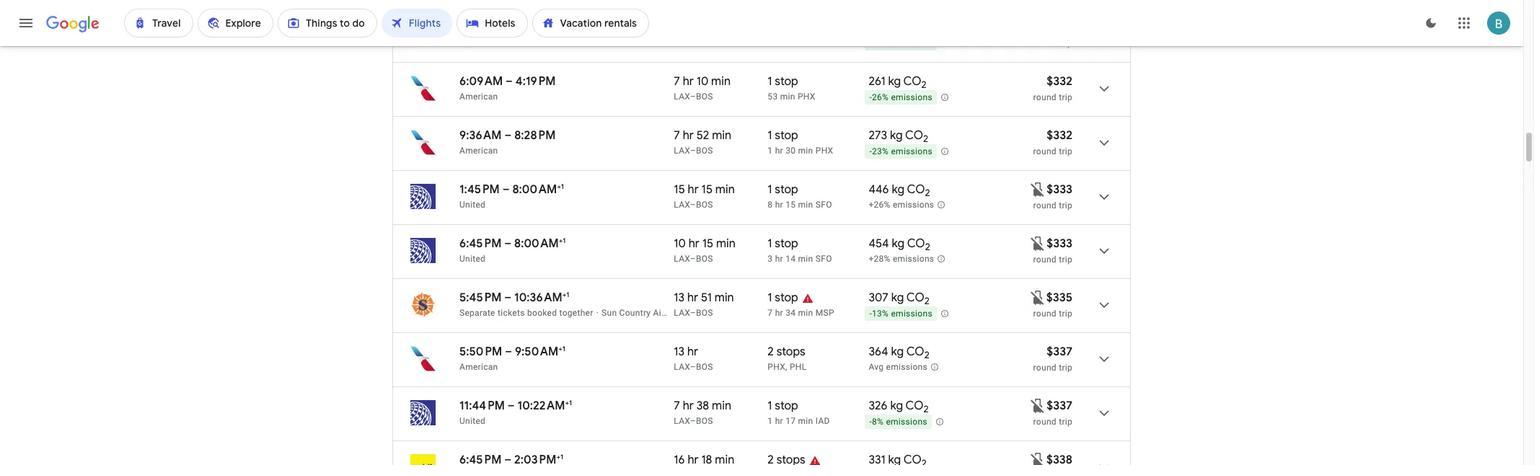 Task type: describe. For each thing, give the bounding box(es) containing it.
1 stop 1 hr 30 min phx
[[768, 128, 833, 156]]

– inside 13 hr lax – bos
[[690, 362, 696, 372]]

leaves los angeles international airport at 9:36 am on thursday, november 23 and arrives at boston logan international airport at 8:28 pm on thursday, november 23. element
[[459, 128, 556, 143]]

layover (1 of 1) is a 53 min layover at phoenix sky harbor international airport in phoenix. element
[[768, 91, 861, 102]]

7 for 52
[[674, 128, 680, 143]]

– inside 10:20 pm – 1:17 pm + 1
[[510, 20, 518, 35]]

iad
[[816, 416, 830, 426]]

6 round from the top
[[1033, 309, 1057, 319]]

2 for 364
[[924, 349, 930, 362]]

454 kg co 2
[[869, 237, 930, 253]]

– inside 5:45 pm – 10:36 am + 1
[[504, 291, 512, 305]]

min for 10 hr 15 min lax – bos
[[716, 237, 736, 251]]

co for 326
[[906, 399, 924, 413]]

hr for 13 hr lax – bos
[[687, 345, 698, 359]]

10 inside the "10 hr 15 min lax – bos"
[[674, 237, 686, 251]]

1 stop 8 hr 15 min sfo
[[768, 182, 832, 210]]

– inside the 9:36 am – 8:28 pm american
[[504, 128, 512, 143]]

15 inside the "10 hr 15 min lax – bos"
[[702, 237, 714, 251]]

7 for 10
[[674, 74, 680, 89]]

38
[[697, 399, 709, 413]]

1 round trip from the top
[[1033, 38, 1073, 48]]

sfo for 454
[[816, 254, 832, 264]]

Arrival time: 2:03 PM on  Friday, November 24. text field
[[514, 452, 563, 465]]

Arrival time: 10:22 AM on  Friday, November 24. text field
[[518, 398, 572, 413]]

leaves los angeles international airport at 11:44 pm on thursday, november 23 and arrives at boston logan international airport at 10:22 am on friday, november 24. element
[[459, 398, 572, 413]]

2 vertical spatial this price for this flight doesn't include overhead bin access. if you need a carry-on bag, use the bags filter to update prices. image
[[1029, 451, 1047, 465]]

$332 round trip for 273
[[1033, 128, 1073, 157]]

flight details. leaves los angeles international airport at 9:36 am on thursday, november 23 and arrives at boston logan international airport at 8:28 pm on thursday, november 23. image
[[1087, 126, 1122, 160]]

emissions down 307 kg co 2
[[891, 309, 933, 319]]

booked
[[527, 308, 557, 318]]

country
[[619, 308, 651, 318]]

-31% emissions button
[[864, 20, 949, 51]]

+ for 10:20 pm
[[558, 19, 562, 29]]

– up 7 hr 10 min lax – bos
[[690, 38, 696, 48]]

hr inside 1 stop 1 hr 17 min iad
[[775, 416, 783, 426]]

min for 13 hr 51 min lax – bos
[[715, 291, 734, 305]]

6:09 am – 4:19 pm american
[[459, 74, 556, 102]]

leaves los angeles international airport at 6:45 pm on thursday, november 23 and arrives at boston logan international airport at 8:00 am on friday, november 24. element
[[459, 236, 566, 251]]

– inside 6:09 am – 4:19 pm american
[[506, 74, 513, 89]]

+26% emissions
[[869, 200, 934, 210]]

53
[[768, 92, 778, 102]]

7 for 38
[[674, 399, 680, 413]]

1 lax from the top
[[674, 38, 690, 48]]

tickets
[[498, 308, 525, 318]]

5:45 pm – 10:36 am + 1
[[459, 290, 569, 305]]

Arrival time: 8:00 AM on  Friday, November 24. text field
[[512, 182, 564, 197]]

united for 1:45 pm
[[459, 200, 486, 210]]

avg
[[869, 362, 884, 372]]

1 stop 1 hr 17 min iad
[[768, 399, 830, 426]]

14
[[786, 254, 796, 264]]

co for 261
[[903, 74, 922, 89]]

454
[[869, 237, 889, 251]]

$332 for 273
[[1047, 128, 1073, 143]]

8%
[[872, 417, 884, 427]]

– inside 5:50 pm – 9:50 am + 1
[[505, 345, 512, 359]]

2 for 273
[[923, 133, 928, 145]]

261
[[869, 74, 885, 89]]

min for 1 stop 53 min phx
[[780, 92, 795, 102]]

– inside 7 hr 38 min lax – bos
[[690, 416, 696, 426]]

sun
[[602, 308, 617, 318]]

10:36 am
[[514, 291, 562, 305]]

1 inside 1 stop 3 hr 14 min sfo
[[768, 237, 772, 251]]

1:45 pm – 8:00 am + 1
[[459, 182, 564, 197]]

-13% emissions
[[869, 309, 933, 319]]

round trip for 454
[[1033, 255, 1073, 265]]

phl
[[790, 362, 807, 372]]

american for 6:09 am
[[459, 92, 498, 102]]

$335
[[1046, 291, 1073, 305]]

kg for 273
[[890, 128, 903, 143]]

Arrival time: 1:17 PM on  Friday, November 24. text field
[[520, 19, 565, 35]]

total duration 13 hr 51 min. element
[[674, 291, 768, 307]]

emissions down 326 kg co 2
[[886, 417, 927, 427]]

13 hr 51 min lax – bos
[[674, 291, 734, 318]]

atl
[[816, 38, 831, 48]]

american for 9:36 am
[[459, 146, 498, 156]]

– inside 6:45 pm – 8:00 am + 1
[[504, 237, 511, 251]]

main menu image
[[17, 14, 35, 32]]

kg for 307
[[891, 291, 904, 305]]

united for 11:44 pm
[[459, 416, 486, 426]]

+ for 11:44 pm
[[565, 398, 569, 408]]

emissions inside popup button
[[891, 38, 933, 48]]

30
[[786, 146, 796, 156]]

flight details. leaves los angeles international airport at 5:50 pm on thursday, november 23 and arrives at boston logan international airport at 9:50 am on friday, november 24. image
[[1087, 342, 1122, 377]]

2 stops phx , phl
[[768, 345, 807, 372]]

total duration 7 hr 52 min. element
[[674, 128, 768, 145]]

emissions down 273 kg co 2
[[891, 147, 933, 157]]

united for 6:45 pm
[[459, 254, 486, 264]]

1:17 pm
[[520, 20, 558, 35]]

min inside 1 stop 3 hr 14 min sfo
[[798, 254, 813, 264]]

2 for 446
[[925, 187, 930, 199]]

4 trip from the top
[[1059, 201, 1073, 211]]

this price for this flight doesn't include overhead bin access. if you need a carry-on bag, use the bags filter to update prices. image for $335
[[1029, 289, 1046, 306]]

total duration 15 hr 15 min. element
[[674, 182, 768, 199]]

stops
[[777, 345, 805, 359]]

airlines
[[653, 308, 684, 318]]

stop for 1 stop 53 min phx
[[775, 74, 798, 89]]

bos for 7 hr 38 min
[[696, 416, 713, 426]]

7 hr 38 min lax – bos
[[674, 399, 731, 426]]

7 hr 10 min lax – bos
[[674, 74, 731, 102]]

Arrival time: 10:36 AM on  Friday, November 24. text field
[[514, 290, 569, 305]]

– inside 1:45 pm – 8:00 am + 1
[[502, 182, 510, 197]]

min inside 1 stop 1 hr 30 min phx
[[798, 146, 813, 156]]

min inside 1 stop 1 hr 17 min iad
[[798, 416, 813, 426]]

3 round from the top
[[1033, 146, 1057, 157]]

msp
[[816, 308, 834, 318]]

+28% emissions
[[869, 254, 934, 264]]

hr for 7 hr 52 min lax – bos
[[683, 128, 694, 143]]

+28%
[[869, 254, 891, 264]]

2 round from the top
[[1033, 92, 1057, 102]]

23%
[[872, 147, 889, 157]]

11
[[786, 38, 796, 48]]

1 stop flight. element for 10 hr 15 min
[[768, 237, 798, 253]]

1 inside 5:45 pm – 10:36 am + 1
[[566, 290, 569, 299]]

layover (1 of 1) is a 1 hr 17 min layover at dulles international airport in washington. element
[[768, 415, 861, 427]]

min for 7 hr 10 min lax – bos
[[711, 74, 731, 89]]

flight details. leaves los angeles international airport at 6:09 am on thursday, november 23 and arrives at boston logan international airport at 4:19 pm on thursday, november 23. image
[[1087, 71, 1122, 106]]

Departure time: 5:45 PM. text field
[[459, 291, 502, 305]]

bos for 10 hr 15 min
[[696, 254, 713, 264]]

this price for this flight doesn't include overhead bin access. if you need a carry-on bag, use the bags filter to update prices. image for $333
[[1029, 181, 1047, 198]]

min inside 1 stop 8 hr 15 min sfo
[[798, 200, 813, 210]]

flight details. leaves los angeles international airport at 11:44 pm on thursday, november 23 and arrives at boston logan international airport at 10:22 am on friday, november 24. image
[[1087, 396, 1122, 431]]

7 hr 52 min lax – bos
[[674, 128, 731, 156]]

31%
[[872, 38, 889, 48]]

52
[[697, 128, 709, 143]]

6:45 pm
[[459, 237, 502, 251]]

1 inside 1:45 pm – 8:00 am + 1
[[561, 182, 564, 191]]

min for 15 hr 15 min lax – bos
[[715, 182, 735, 197]]

stop for 1 stop 1 hr 17 min iad
[[775, 399, 798, 413]]

13 hr lax – bos
[[674, 345, 713, 372]]

separate tickets booked together. this trip includes tickets from multiple airlines. missed connections may be protected by gotogate.. element
[[459, 308, 593, 318]]

co for 307
[[907, 291, 925, 305]]

6 trip from the top
[[1059, 309, 1073, 319]]

Departure time: 6:45 PM. text field
[[459, 237, 502, 251]]

– inside 7 hr 52 min lax – bos
[[690, 146, 696, 156]]

7 hr 34 min msp
[[768, 308, 834, 318]]

separate tickets booked together
[[459, 308, 593, 318]]

8
[[768, 200, 773, 210]]

5 trip from the top
[[1059, 255, 1073, 265]]

5 round from the top
[[1033, 255, 1057, 265]]

1 inside 5:50 pm – 9:50 am + 1
[[562, 344, 565, 353]]

5 hr 11 min atl
[[768, 38, 831, 48]]

-31% emissions
[[869, 38, 933, 48]]

lax inside 13 hr lax – bos
[[674, 362, 690, 372]]

leaves los angeles international airport at 6:09 am on thursday, november 23 and arrives at boston logan international airport at 4:19 pm on thursday, november 23. element
[[459, 74, 556, 89]]

hr for 15 hr 15 min lax – bos
[[688, 182, 699, 197]]

bos for 7 hr 52 min
[[696, 146, 713, 156]]

$333 for 446
[[1047, 182, 1073, 197]]

kg for 326
[[890, 399, 903, 413]]

1 inside 11:44 pm – 10:22 am + 1
[[569, 398, 572, 408]]

1 stop flight. element for 7 hr 38 min
[[768, 399, 798, 415]]

min for 7 hr 38 min lax – bos
[[712, 399, 731, 413]]

emissions down 261 kg co 2
[[891, 92, 933, 103]]

1 round from the top
[[1033, 38, 1057, 48]]

1 trip from the top
[[1059, 38, 1073, 48]]

layover (1 of 2) is a 2 hr 31 min layover at phoenix sky harbor international airport in phoenix. layover (2 of 2) is a 3 hr 23 min layover at philadelphia international airport in philadelphia. element
[[768, 361, 861, 373]]

Arrival time: 8:28 PM. text field
[[514, 128, 556, 143]]

– inside the 15 hr 15 min lax – bos
[[690, 200, 696, 210]]

6:09 am
[[459, 74, 503, 89]]

- for 261
[[869, 92, 872, 103]]

flight details. leaves los angeles international airport at 5:45 pm on thursday, november 23 and arrives at boston logan international airport at 10:36 am on friday, november 24. image
[[1087, 288, 1122, 322]]

– inside 11:44 pm – 10:22 am + 1
[[508, 399, 515, 413]]

261 kg co 2
[[869, 74, 927, 91]]

8 trip from the top
[[1059, 417, 1073, 427]]

co for 446
[[907, 182, 925, 197]]

emissions down the 446 kg co 2
[[893, 200, 934, 210]]

10 hr 15 min lax – bos
[[674, 237, 736, 264]]

co for 273
[[905, 128, 923, 143]]

4:19 pm
[[516, 74, 556, 89]]

round trip for 307
[[1033, 309, 1073, 319]]

round trip for 326
[[1033, 417, 1073, 427]]

$337 round trip
[[1033, 345, 1073, 373]]

15 hr 15 min lax – bos
[[674, 182, 735, 210]]

+ for 1:45 pm
[[557, 182, 561, 191]]

Arrival time: 8:00 AM on  Friday, November 24. text field
[[514, 236, 566, 251]]

total duration 13 hr. element
[[674, 345, 768, 361]]

leaves los angeles international airport at 10:20 pm on thursday, november 23 and arrives at boston logan international airport at 1:17 pm on friday, november 24. element
[[459, 19, 565, 35]]

lax for 15 hr 15 min
[[674, 200, 690, 210]]

hr inside 1 stop 8 hr 15 min sfo
[[775, 200, 783, 210]]

1:45 pm
[[459, 182, 500, 197]]

9:36 am
[[459, 128, 502, 143]]

$332 for 261
[[1047, 74, 1073, 89]]

-26% emissions
[[869, 92, 933, 103]]

8 round from the top
[[1033, 417, 1057, 427]]

layover (1 of 1) is a 5 hr 11 min layover at hartsfield-jackson atlanta international airport in atlanta. element
[[768, 37, 861, 48]]



Task type: vqa. For each thing, say whether or not it's contained in the screenshot.


Task type: locate. For each thing, give the bounding box(es) containing it.
this price for this flight doesn't include overhead bin access. if you need a carry-on bag, use the bags filter to update prices. image down $333 text box
[[1029, 235, 1047, 252]]

7 inside 7 hr 38 min lax – bos
[[674, 399, 680, 413]]

min right 51
[[715, 291, 734, 305]]

bos inside the "10 hr 15 min lax – bos"
[[696, 254, 713, 264]]

bos for 15 hr 15 min
[[696, 200, 713, 210]]

hr inside 13 hr lax – bos
[[687, 345, 698, 359]]

0 vertical spatial this price for this flight doesn't include overhead bin access. if you need a carry-on bag, use the bags filter to update prices. image
[[1029, 235, 1047, 252]]

3 round trip from the top
[[1033, 255, 1073, 265]]

layover (1 of 1) is a 7 hr 34 min overnight layover at minneapolis–saint paul international airport in minneapolis. element
[[768, 307, 861, 319]]

$332 round trip
[[1033, 74, 1073, 102], [1033, 128, 1073, 157]]

- for 273
[[869, 147, 872, 157]]

338 US dollars text field
[[1047, 453, 1073, 465]]

10:22 am
[[518, 399, 565, 413]]

- for 326
[[869, 417, 872, 427]]

+26%
[[869, 200, 891, 210]]

- down 307 at the right of the page
[[869, 309, 872, 319]]

-8% emissions
[[869, 417, 927, 427]]

1 stop flight. element up 17
[[768, 399, 798, 415]]

2 stops flight. element containing 2 stops
[[768, 345, 805, 361]]

2 1 stop flight. element from the top
[[768, 128, 798, 145]]

2 inside 2 stops phx , phl
[[768, 345, 774, 359]]

4 bos from the top
[[696, 200, 713, 210]]

0 vertical spatial $333
[[1047, 182, 1073, 197]]

round trip left flight details. leaves los angeles international airport at 10:20 pm on thursday, november 23 and arrives at boston logan international airport at 1:17 pm on friday, november 24. image
[[1033, 38, 1073, 48]]

2 $333 from the top
[[1047, 237, 1073, 251]]

1 vertical spatial this price for this flight doesn't include overhead bin access. if you need a carry-on bag, use the bags filter to update prices. image
[[1029, 289, 1046, 306]]

51
[[701, 291, 712, 305]]

hr down 7 hr 52 min lax – bos
[[688, 182, 699, 197]]

co inside 326 kg co 2
[[906, 399, 924, 413]]

6:45 pm – 8:00 am + 1
[[459, 236, 566, 251]]

– inside 7 hr 10 min lax – bos
[[690, 92, 696, 102]]

– down the total duration 7 hr 38 min. element
[[690, 416, 696, 426]]

5:50 pm – 9:50 am + 1
[[459, 344, 565, 359]]

10:20 pm – 1:17 pm + 1
[[459, 19, 565, 35]]

co up avg emissions
[[906, 345, 924, 359]]

Departure time: 1:45 PM. text field
[[459, 182, 500, 197]]

0 vertical spatial united
[[459, 200, 486, 210]]

– right departure time: 1:45 pm. text box
[[502, 182, 510, 197]]

7 down 'lax – bos'
[[674, 74, 680, 89]]

0 vertical spatial sfo
[[816, 200, 832, 210]]

364
[[869, 345, 888, 359]]

round trip for 446
[[1033, 201, 1073, 211]]

+ inside 5:50 pm – 9:50 am + 1
[[558, 344, 562, 353]]

stop inside 1 stop 53 min phx
[[775, 74, 798, 89]]

8:00 am inside 6:45 pm – 8:00 am + 1
[[514, 237, 559, 251]]

7 trip from the top
[[1059, 363, 1073, 373]]

co inside 261 kg co 2
[[903, 74, 922, 89]]

7 for 34
[[768, 308, 773, 318]]

– inside 13 hr 51 min lax – bos
[[690, 308, 696, 318]]

bos up total duration 7 hr 10 min. element
[[696, 38, 713, 48]]

1 - from the top
[[869, 38, 872, 48]]

2 lax from the top
[[674, 92, 690, 102]]

this price for this flight doesn't include overhead bin access. if you need a carry-on bag, use the bags filter to update prices. image
[[1029, 181, 1047, 198], [1029, 289, 1046, 306]]

335 US dollars text field
[[1046, 291, 1073, 305]]

kg up -26% emissions
[[888, 74, 901, 89]]

- down the 261
[[869, 92, 872, 103]]

1 bos from the top
[[696, 38, 713, 48]]

3 - from the top
[[869, 147, 872, 157]]

kg inside 273 kg co 2
[[890, 128, 903, 143]]

min for 7 hr 34 min msp
[[798, 308, 813, 318]]

hr
[[775, 38, 783, 48], [683, 74, 694, 89], [683, 128, 694, 143], [775, 146, 783, 156], [688, 182, 699, 197], [775, 200, 783, 210], [689, 237, 700, 251], [775, 254, 783, 264], [687, 291, 698, 305], [775, 308, 783, 318], [687, 345, 698, 359], [683, 399, 694, 413], [775, 416, 783, 426]]

2 up -26% emissions
[[922, 79, 927, 91]]

this price for this flight doesn't include overhead bin access. if you need a carry-on bag, use the bags filter to update prices. image for $333
[[1029, 235, 1047, 252]]

change appearance image
[[1414, 6, 1448, 40]]

+
[[558, 19, 562, 29], [557, 182, 561, 191], [559, 236, 563, 245], [562, 290, 566, 299], [558, 344, 562, 353], [565, 398, 569, 408], [556, 452, 560, 462]]

stop up '53'
[[775, 74, 798, 89]]

13 inside 13 hr 51 min lax – bos
[[674, 291, 685, 305]]

2 inside 273 kg co 2
[[923, 133, 928, 145]]

stop for 1 stop 1 hr 30 min phx
[[775, 128, 798, 143]]

co up -8% emissions
[[906, 399, 924, 413]]

2 inside the 446 kg co 2
[[925, 187, 930, 199]]

bos down 51
[[696, 308, 713, 318]]

337 us dollars text field left 'flight details. leaves los angeles international airport at 5:50 pm on thursday, november 23 and arrives at boston logan international airport at 9:50 am on friday, november 24.' "image"
[[1047, 345, 1073, 359]]

4 round from the top
[[1033, 201, 1057, 211]]

round left flight details. leaves los angeles international airport at 10:20 pm on thursday, november 23 and arrives at boston logan international airport at 1:17 pm on friday, november 24. image
[[1033, 38, 1057, 48]]

round trip down 333 us dollars text box
[[1033, 255, 1073, 265]]

$337 for $337
[[1047, 399, 1073, 413]]

trip left flight details. leaves los angeles international airport at 10:20 pm on thursday, november 23 and arrives at boston logan international airport at 1:17 pm on friday, november 24. image
[[1059, 38, 1073, 48]]

flight details. leaves los angeles international airport at 6:45 pm on thursday, november 23 and arrives at boston logan international airport at 8:00 am on friday, november 24. image
[[1087, 234, 1122, 268]]

lax inside the "10 hr 15 min lax – bos"
[[674, 254, 690, 264]]

phx inside 1 stop 1 hr 30 min phx
[[816, 146, 833, 156]]

lax for 7 hr 52 min
[[674, 146, 690, 156]]

lax inside 7 hr 38 min lax – bos
[[674, 416, 690, 426]]

5 1 stop flight. element from the top
[[768, 291, 798, 307]]

kg up -13% emissions
[[891, 291, 904, 305]]

0 vertical spatial phx
[[798, 92, 815, 102]]

round down $333 text box
[[1033, 201, 1057, 211]]

lax down total duration 15 hr 15 min. element
[[674, 200, 690, 210]]

bos inside 13 hr 51 min lax – bos
[[696, 308, 713, 318]]

10
[[697, 74, 709, 89], [674, 237, 686, 251]]

+ for 5:45 pm
[[562, 290, 566, 299]]

9:50 am
[[515, 345, 558, 359]]

273 kg co 2
[[869, 128, 928, 145]]

$333
[[1047, 182, 1073, 197], [1047, 237, 1073, 251]]

– down total duration 7 hr 52 min. element
[[690, 146, 696, 156]]

4 - from the top
[[869, 309, 872, 319]]

flight details. leaves los angeles international airport at 1:45 pm on thursday, november 23 and arrives at boston logan international airport at 8:00 am on friday, november 24. image
[[1087, 180, 1122, 214]]

3 stop from the top
[[775, 182, 798, 197]]

stop inside 1 stop 1 hr 17 min iad
[[775, 399, 798, 413]]

4 1 stop flight. element from the top
[[768, 237, 798, 253]]

– down total duration 15 hr 15 min. element
[[690, 200, 696, 210]]

hr for 13 hr 51 min lax – bos
[[687, 291, 698, 305]]

round up $333 text box
[[1033, 146, 1057, 157]]

0 vertical spatial $332
[[1047, 74, 1073, 89]]

– inside the "10 hr 15 min lax – bos"
[[690, 254, 696, 264]]

1 stop flight. element up 30
[[768, 128, 798, 145]]

bos inside 13 hr lax – bos
[[696, 362, 713, 372]]

american inside 6:09 am – 4:19 pm american
[[459, 92, 498, 102]]

$337 inside $337 round trip
[[1047, 345, 1073, 359]]

flight details. leaves los angeles international airport at 6:45 pm on thursday, november 23 and arrives at boston logan international airport at 2:03 pm on friday, november 24. image
[[1087, 450, 1122, 465]]

sfo inside 1 stop 8 hr 15 min sfo
[[816, 200, 832, 210]]

$333 left flight details. leaves los angeles international airport at 1:45 pm on thursday, november 23 and arrives at boston logan international airport at 8:00 am on friday, november 24. icon
[[1047, 182, 1073, 197]]

1 vertical spatial sfo
[[816, 254, 832, 264]]

min inside 7 hr 10 min lax – bos
[[711, 74, 731, 89]]

337 US dollars text field
[[1047, 345, 1073, 359], [1047, 399, 1073, 413]]

min inside 7 hr 52 min lax – bos
[[712, 128, 731, 143]]

0 vertical spatial 10
[[697, 74, 709, 89]]

10 down 'lax – bos'
[[697, 74, 709, 89]]

kg for 454
[[892, 237, 905, 251]]

333 US dollars text field
[[1047, 182, 1073, 197]]

bos inside the 15 hr 15 min lax – bos
[[696, 200, 713, 210]]

1 stop 3 hr 14 min sfo
[[768, 237, 832, 264]]

1 $332 from the top
[[1047, 74, 1073, 89]]

1 inside arrival time: 2:03 pm on  friday, november 24. text field
[[560, 452, 563, 462]]

13 up airlines
[[674, 291, 685, 305]]

phx inside 1 stop 53 min phx
[[798, 92, 815, 102]]

round inside $337 round trip
[[1033, 363, 1057, 373]]

2 $332 from the top
[[1047, 128, 1073, 143]]

bos for 7 hr 10 min
[[696, 92, 713, 102]]

2 sfo from the top
[[816, 254, 832, 264]]

stop for 1 stop 8 hr 15 min sfo
[[775, 182, 798, 197]]

co up -23% emissions
[[905, 128, 923, 143]]

364 kg co 2
[[869, 345, 930, 362]]

2
[[922, 79, 927, 91], [923, 133, 928, 145], [925, 187, 930, 199], [925, 241, 930, 253], [925, 295, 930, 307], [768, 345, 774, 359], [924, 349, 930, 362], [924, 403, 929, 416]]

co for 364
[[906, 345, 924, 359]]

lax for 7 hr 38 min
[[674, 416, 690, 426]]

Departure time: 6:09 AM. text field
[[459, 74, 503, 89]]

bos for 13 hr 51 min
[[696, 308, 713, 318]]

2 vertical spatial united
[[459, 416, 486, 426]]

kg inside 454 kg co 2
[[892, 237, 905, 251]]

8:00 am for 6:45 pm
[[514, 237, 559, 251]]

1 vertical spatial american
[[459, 146, 498, 156]]

co up -13% emissions
[[907, 291, 925, 305]]

1 337 us dollars text field from the top
[[1047, 345, 1073, 359]]

emissions right 31%
[[891, 38, 933, 48]]

7 inside 7 hr 52 min lax – bos
[[674, 128, 680, 143]]

2 2 stops flight. element from the top
[[768, 453, 805, 465]]

11:44 pm
[[459, 399, 505, 413]]

trip left flight details. leaves los angeles international airport at 6:09 am on thursday, november 23 and arrives at boston logan international airport at 4:19 pm on thursday, november 23. icon
[[1059, 92, 1073, 102]]

min right 30
[[798, 146, 813, 156]]

– down total duration 7 hr 10 min. element
[[690, 92, 696, 102]]

2 for 454
[[925, 241, 930, 253]]

stop up 14
[[775, 237, 798, 251]]

separate
[[459, 308, 495, 318]]

13 for 13 hr
[[674, 345, 685, 359]]

stop up 34
[[775, 291, 798, 305]]

Departure time: 6:45 PM. text field
[[459, 453, 502, 465]]

5 stop from the top
[[775, 291, 798, 305]]

+ inside arrival time: 2:03 pm on  friday, november 24. text field
[[556, 452, 560, 462]]

-23% emissions
[[869, 147, 933, 157]]

1 stop flight. element
[[768, 74, 798, 91], [768, 128, 798, 145], [768, 182, 798, 199], [768, 237, 798, 253], [768, 291, 798, 307], [768, 399, 798, 415]]

trip up $333 text box
[[1059, 146, 1073, 157]]

co inside the 446 kg co 2
[[907, 182, 925, 197]]

trip down 333 us dollars text box
[[1059, 255, 1073, 265]]

1 vertical spatial 8:00 am
[[514, 237, 559, 251]]

+ inside 1:45 pm – 8:00 am + 1
[[557, 182, 561, 191]]

american
[[459, 92, 498, 102], [459, 146, 498, 156], [459, 362, 498, 372]]

1 stop from the top
[[775, 74, 798, 89]]

332 US dollars text field
[[1047, 74, 1073, 89], [1047, 128, 1073, 143]]

min inside layover (1 of 1) is a 5 hr 11 min layover at hartsfield-jackson atlanta international airport in atlanta. element
[[798, 38, 813, 48]]

2 stop from the top
[[775, 128, 798, 143]]

total duration 7 hr 10 min. element
[[674, 74, 768, 91]]

hr for 7 hr 34 min msp
[[775, 308, 783, 318]]

Arrival time: 9:50 AM on  Friday, November 24. text field
[[515, 344, 565, 359]]

4 round trip from the top
[[1033, 309, 1073, 319]]

this price for this flight doesn't include overhead bin access. if you need a carry-on bag, use the bags filter to update prices. image
[[1029, 235, 1047, 252], [1030, 397, 1047, 414], [1029, 451, 1047, 465]]

this price for this flight doesn't include overhead bin access. if you need a carry-on bag, use the bags filter to update prices. image left flight details. leaves los angeles international airport at 6:45 pm on thursday, november 23 and arrives at boston logan international airport at 2:03 pm on friday, november 24. "image"
[[1029, 451, 1047, 465]]

7 inside 7 hr 10 min lax – bos
[[674, 74, 680, 89]]

hr for 10 hr 15 min lax – bos
[[689, 237, 700, 251]]

1 stop flight. element up 34
[[768, 291, 798, 307]]

1 stop flight. element up '53'
[[768, 74, 798, 91]]

this price for this flight doesn't include overhead bin access. if you need a carry-on bag, use the bags filter to update prices. image for $337
[[1030, 397, 1047, 414]]

bos inside 7 hr 52 min lax – bos
[[696, 146, 713, 156]]

1 vertical spatial 13
[[674, 345, 685, 359]]

kg up +28% emissions
[[892, 237, 905, 251]]

lax inside 7 hr 52 min lax – bos
[[674, 146, 690, 156]]

phx right 30
[[816, 146, 833, 156]]

kg inside "364 kg co 2"
[[891, 345, 904, 359]]

Departure time: 9:36 AM. text field
[[459, 128, 502, 143]]

min down 'lax – bos'
[[711, 74, 731, 89]]

2 bos from the top
[[696, 92, 713, 102]]

8:00 am for 1:45 pm
[[512, 182, 557, 197]]

emissions down 454 kg co 2 at the bottom
[[893, 254, 934, 264]]

hr inside 13 hr 51 min lax – bos
[[687, 291, 698, 305]]

0 vertical spatial 2 stops flight. element
[[768, 345, 805, 361]]

$333 left flight details. leaves los angeles international airport at 6:45 pm on thursday, november 23 and arrives at boston logan international airport at 8:00 am on friday, november 24. image
[[1047, 237, 1073, 251]]

10:20 pm
[[459, 20, 508, 35]]

2 for 326
[[924, 403, 929, 416]]

0 vertical spatial 332 us dollars text field
[[1047, 74, 1073, 89]]

+ inside 5:45 pm – 10:36 am + 1
[[562, 290, 566, 299]]

stop for 1 stop 3 hr 14 min sfo
[[775, 237, 798, 251]]

1 inside 1 stop 53 min phx
[[768, 74, 772, 89]]

co up +26% emissions
[[907, 182, 925, 197]]

1 stop
[[768, 291, 798, 305]]

0 vertical spatial this price for this flight doesn't include overhead bin access. if you need a carry-on bag, use the bags filter to update prices. image
[[1029, 181, 1047, 198]]

co up +28% emissions
[[907, 237, 925, 251]]

total duration 16 hr 18 min. element
[[674, 453, 768, 465]]

2 for 261
[[922, 79, 927, 91]]

26%
[[872, 92, 889, 103]]

stop up 30
[[775, 128, 798, 143]]

3 american from the top
[[459, 362, 498, 372]]

1
[[562, 19, 565, 29], [768, 74, 772, 89], [768, 128, 772, 143], [768, 146, 773, 156], [561, 182, 564, 191], [768, 182, 772, 197], [563, 236, 566, 245], [768, 237, 772, 251], [566, 290, 569, 299], [768, 291, 772, 305], [562, 344, 565, 353], [569, 398, 572, 408], [768, 399, 772, 413], [768, 416, 773, 426], [560, 452, 563, 462]]

7 left 52
[[674, 128, 680, 143]]

0 vertical spatial $332 round trip
[[1033, 74, 1073, 102]]

hr inside 7 hr 38 min lax – bos
[[683, 399, 694, 413]]

446
[[869, 182, 889, 197]]

2 united from the top
[[459, 254, 486, 264]]

2 up -23% emissions
[[923, 133, 928, 145]]

5:45 pm
[[459, 291, 502, 305]]

1 vertical spatial 332 us dollars text field
[[1047, 128, 1073, 143]]

2 337 us dollars text field from the top
[[1047, 399, 1073, 413]]

leaves los angeles international airport at 5:45 pm on thursday, november 23 and arrives at boston logan international airport at 10:36 am on friday, november 24. element
[[459, 290, 569, 305]]

326
[[869, 399, 888, 413]]

round
[[1033, 38, 1057, 48], [1033, 92, 1057, 102], [1033, 146, 1057, 157], [1033, 201, 1057, 211], [1033, 255, 1057, 265], [1033, 309, 1057, 319], [1033, 363, 1057, 373], [1033, 417, 1057, 427]]

emissions down "364 kg co 2" at the bottom
[[886, 362, 928, 372]]

sfo up 1 stop 3 hr 14 min sfo
[[816, 200, 832, 210]]

+ 1
[[556, 452, 563, 462]]

5 - from the top
[[869, 417, 872, 427]]

hr inside 1 stop 3 hr 14 min sfo
[[775, 254, 783, 264]]

– left the 4:19 pm on the top of page
[[506, 74, 513, 89]]

1 13 from the top
[[674, 291, 685, 305]]

min inside 13 hr 51 min lax – bos
[[715, 291, 734, 305]]

1 $333 from the top
[[1047, 182, 1073, 197]]

1 $337 from the top
[[1047, 345, 1073, 359]]

7 bos from the top
[[696, 362, 713, 372]]

lax – bos
[[674, 38, 713, 48]]

2 inside "364 kg co 2"
[[924, 349, 930, 362]]

6 lax from the top
[[674, 308, 690, 318]]

,
[[785, 362, 787, 372]]

$332
[[1047, 74, 1073, 89], [1047, 128, 1073, 143]]

6 bos from the top
[[696, 308, 713, 318]]

lax for 13 hr 51 min
[[674, 308, 690, 318]]

0 horizontal spatial 10
[[674, 237, 686, 251]]

333 US dollars text field
[[1047, 237, 1073, 251]]

8:00 am
[[512, 182, 557, 197], [514, 237, 559, 251]]

phx down stops at the bottom of page
[[768, 362, 785, 372]]

1 vertical spatial this price for this flight doesn't include overhead bin access. if you need a carry-on bag, use the bags filter to update prices. image
[[1030, 397, 1047, 414]]

1 inside 10:20 pm – 1:17 pm + 1
[[562, 19, 565, 29]]

co inside 273 kg co 2
[[905, 128, 923, 143]]

 image
[[596, 308, 599, 318]]

17
[[786, 416, 796, 426]]

3
[[768, 254, 773, 264]]

flight details. leaves los angeles international airport at 10:20 pm on thursday, november 23 and arrives at boston logan international airport at 1:17 pm on friday, november 24. image
[[1087, 17, 1122, 52]]

5 lax from the top
[[674, 254, 690, 264]]

bos inside 7 hr 38 min lax – bos
[[696, 416, 713, 426]]

american down 9:36 am
[[459, 146, 498, 156]]

Departure time: 11:44 PM. text field
[[459, 399, 505, 413]]

layover (1 of 1) is a 3 hr 14 min layover at san francisco international airport in san francisco. element
[[768, 253, 861, 265]]

trip inside $337 round trip
[[1059, 363, 1073, 373]]

hr inside 7 hr 52 min lax – bos
[[683, 128, 694, 143]]

stop inside 1 stop 3 hr 14 min sfo
[[775, 237, 798, 251]]

sfo inside 1 stop 3 hr 14 min sfo
[[816, 254, 832, 264]]

1 $332 round trip from the top
[[1033, 74, 1073, 102]]

10 inside 7 hr 10 min lax – bos
[[697, 74, 709, 89]]

sun country airlines
[[602, 308, 684, 318]]

326 kg co 2
[[869, 399, 929, 416]]

stop inside 1 stop 8 hr 15 min sfo
[[775, 182, 798, 197]]

307 kg co 2
[[869, 291, 930, 307]]

2 stops flight. element for 'flight details. leaves los angeles international airport at 5:50 pm on thursday, november 23 and arrives at boston logan international airport at 9:50 am on friday, november 24.' "image"
[[768, 345, 805, 361]]

lax inside 7 hr 10 min lax – bos
[[674, 92, 690, 102]]

6 1 stop flight. element from the top
[[768, 399, 798, 415]]

1 vertical spatial $333
[[1047, 237, 1073, 251]]

0 vertical spatial 337 us dollars text field
[[1047, 345, 1073, 359]]

1 horizontal spatial 10
[[697, 74, 709, 89]]

– right 11:44 pm
[[508, 399, 515, 413]]

1 united from the top
[[459, 200, 486, 210]]

sfo for 446
[[816, 200, 832, 210]]

7 lax from the top
[[674, 362, 690, 372]]

2 trip from the top
[[1059, 92, 1073, 102]]

15 inside 1 stop 8 hr 15 min sfo
[[786, 200, 796, 210]]

2 $332 round trip from the top
[[1033, 128, 1073, 157]]

co inside 307 kg co 2
[[907, 291, 925, 305]]

kg up -8% emissions
[[890, 399, 903, 413]]

hr for 7 hr 10 min lax – bos
[[683, 74, 694, 89]]

446 kg co 2
[[869, 182, 930, 199]]

–
[[510, 20, 518, 35], [690, 38, 696, 48], [506, 74, 513, 89], [690, 92, 696, 102], [504, 128, 512, 143], [690, 146, 696, 156], [502, 182, 510, 197], [690, 200, 696, 210], [504, 237, 511, 251], [690, 254, 696, 264], [504, 291, 512, 305], [690, 308, 696, 318], [505, 345, 512, 359], [690, 362, 696, 372], [508, 399, 515, 413], [690, 416, 696, 426]]

337 us dollars text field left flight details. leaves los angeles international airport at 11:44 pm on thursday, november 23 and arrives at boston logan international airport at 10:22 am on friday, november 24. icon
[[1047, 399, 1073, 413]]

2 up -13% emissions
[[925, 295, 930, 307]]

kg inside 261 kg co 2
[[888, 74, 901, 89]]

13 inside 13 hr lax – bos
[[674, 345, 685, 359]]

kg for 364
[[891, 345, 904, 359]]

5
[[768, 38, 773, 48]]

round left flight details. leaves los angeles international airport at 6:09 am on thursday, november 23 and arrives at boston logan international airport at 4:19 pm on thursday, november 23. icon
[[1033, 92, 1057, 102]]

co for 454
[[907, 237, 925, 251]]

34
[[786, 308, 796, 318]]

$333 for 454
[[1047, 237, 1073, 251]]

lax for 10 hr 15 min
[[674, 254, 690, 264]]

Departure time: 10:20 PM. text field
[[459, 20, 508, 35]]

hr inside the "10 hr 15 min lax – bos"
[[689, 237, 700, 251]]

13%
[[872, 309, 889, 319]]

min right 14
[[798, 254, 813, 264]]

stop inside 1 stop flight. element
[[775, 291, 798, 305]]

round down $335 on the right bottom of page
[[1033, 309, 1057, 319]]

1 vertical spatial $337
[[1047, 399, 1073, 413]]

2 inside 326 kg co 2
[[924, 403, 929, 416]]

american inside the 9:36 am – 8:28 pm american
[[459, 146, 498, 156]]

1 stop flight. element for 7 hr 10 min
[[768, 74, 798, 91]]

this price for this flight doesn't include overhead bin access. if you need a carry-on bag, use the bags filter to update prices. image up $337 round trip
[[1029, 289, 1046, 306]]

american down 6:09 am
[[459, 92, 498, 102]]

1 american from the top
[[459, 92, 498, 102]]

lax for 7 hr 10 min
[[674, 92, 690, 102]]

bos inside 7 hr 10 min lax – bos
[[696, 92, 713, 102]]

1 vertical spatial $332 round trip
[[1033, 128, 1073, 157]]

2 13 from the top
[[674, 345, 685, 359]]

hr for 7 hr 38 min lax – bos
[[683, 399, 694, 413]]

2 up -8% emissions
[[924, 403, 929, 416]]

1 vertical spatial phx
[[816, 146, 833, 156]]

co inside "364 kg co 2"
[[906, 345, 924, 359]]

round trip down $333 text box
[[1033, 201, 1073, 211]]

hr down the 15 hr 15 min lax – bos
[[689, 237, 700, 251]]

2 stops flight. element
[[768, 345, 805, 361], [768, 453, 805, 465]]

332 us dollars text field left flight details. leaves los angeles international airport at 6:09 am on thursday, november 23 and arrives at boston logan international airport at 4:19 pm on thursday, november 23. icon
[[1047, 74, 1073, 89]]

kg for 261
[[888, 74, 901, 89]]

phx inside 2 stops phx , phl
[[768, 362, 785, 372]]

+ for 5:50 pm
[[558, 344, 562, 353]]

hr left 34
[[775, 308, 783, 318]]

1 1 stop flight. element from the top
[[768, 74, 798, 91]]

round trip
[[1033, 38, 1073, 48], [1033, 201, 1073, 211], [1033, 255, 1073, 265], [1033, 309, 1073, 319], [1033, 417, 1073, 427]]

8:00 am inside 1:45 pm – 8:00 am + 1
[[512, 182, 557, 197]]

- for 307
[[869, 309, 872, 319]]

co
[[903, 74, 922, 89], [905, 128, 923, 143], [907, 182, 925, 197], [907, 237, 925, 251], [907, 291, 925, 305], [906, 345, 924, 359], [906, 399, 924, 413]]

united down "6:45 pm"
[[459, 254, 486, 264]]

Departure time: 5:50 PM. text field
[[459, 345, 502, 359]]

+ inside 10:20 pm – 1:17 pm + 1
[[558, 19, 562, 29]]

stop for 1 stop
[[775, 291, 798, 305]]

min inside the 15 hr 15 min lax – bos
[[715, 182, 735, 197]]

1 vertical spatial united
[[459, 254, 486, 264]]

hr inside 7 hr 10 min lax – bos
[[683, 74, 694, 89]]

kg inside 307 kg co 2
[[891, 291, 904, 305]]

9:36 am – 8:28 pm american
[[459, 128, 556, 156]]

Arrival time: 4:19 PM. text field
[[516, 74, 556, 89]]

1 332 us dollars text field from the top
[[1047, 74, 1073, 89]]

332 us dollars text field for 261
[[1047, 74, 1073, 89]]

2 inside 307 kg co 2
[[925, 295, 930, 307]]

trip down $335 on the right bottom of page
[[1059, 309, 1073, 319]]

8 lax from the top
[[674, 416, 690, 426]]

round down 333 us dollars text box
[[1033, 255, 1057, 265]]

13 down airlines
[[674, 345, 685, 359]]

2 $337 from the top
[[1047, 399, 1073, 413]]

15
[[674, 182, 685, 197], [702, 182, 713, 197], [786, 200, 796, 210], [702, 237, 714, 251]]

3 trip from the top
[[1059, 146, 1073, 157]]

min
[[798, 38, 813, 48], [711, 74, 731, 89], [780, 92, 795, 102], [712, 128, 731, 143], [798, 146, 813, 156], [715, 182, 735, 197], [798, 200, 813, 210], [716, 237, 736, 251], [798, 254, 813, 264], [715, 291, 734, 305], [798, 308, 813, 318], [712, 399, 731, 413], [798, 416, 813, 426]]

round up 338 us dollars text box
[[1033, 417, 1057, 427]]

11:44 pm – 10:22 am + 1
[[459, 398, 572, 413]]

kg inside the 446 kg co 2
[[892, 182, 905, 197]]

307
[[869, 291, 889, 305]]

hr right 3 on the bottom of the page
[[775, 254, 783, 264]]

hr for 5 hr 11 min atl
[[775, 38, 783, 48]]

together
[[559, 308, 593, 318]]

1 stop flight. element for 7 hr 52 min
[[768, 128, 798, 145]]

0 vertical spatial 8:00 am
[[512, 182, 557, 197]]

min down 7 hr 52 min lax – bos
[[715, 182, 735, 197]]

layover (1 of 1) is a 1 hr 30 min layover at phoenix sky harbor international airport in phoenix. element
[[768, 145, 861, 157]]

13
[[674, 291, 685, 305], [674, 345, 685, 359]]

min inside 1 stop 53 min phx
[[780, 92, 795, 102]]

2 vertical spatial phx
[[768, 362, 785, 372]]

3 1 stop flight. element from the top
[[768, 182, 798, 199]]

3 lax from the top
[[674, 146, 690, 156]]

8 bos from the top
[[696, 416, 713, 426]]

1 vertical spatial $332
[[1047, 128, 1073, 143]]

layover (1 of 1) is a 8 hr 15 min layover at san francisco international airport in san francisco. element
[[768, 199, 861, 211]]

- inside popup button
[[869, 38, 872, 48]]

2 stops flight. element for flight details. leaves los angeles international airport at 6:45 pm on thursday, november 23 and arrives at boston logan international airport at 2:03 pm on friday, november 24. "image"
[[768, 453, 805, 465]]

– right 5:50 pm "text field"
[[505, 345, 512, 359]]

kg
[[888, 74, 901, 89], [890, 128, 903, 143], [892, 182, 905, 197], [892, 237, 905, 251], [891, 291, 904, 305], [891, 345, 904, 359], [890, 399, 903, 413]]

1 2 stops flight. element from the top
[[768, 345, 805, 361]]

8:00 am up arrival time: 10:36 am on  friday, november 24. text box
[[514, 237, 559, 251]]

trip left 'flight details. leaves los angeles international airport at 5:50 pm on thursday, november 23 and arrives at boston logan international airport at 9:50 am on friday, november 24.' "image"
[[1059, 363, 1073, 373]]

hr down 13 hr 51 min lax – bos
[[687, 345, 698, 359]]

bos
[[696, 38, 713, 48], [696, 92, 713, 102], [696, 146, 713, 156], [696, 200, 713, 210], [696, 254, 713, 264], [696, 308, 713, 318], [696, 362, 713, 372], [696, 416, 713, 426]]

2 332 us dollars text field from the top
[[1047, 128, 1073, 143]]

2 vertical spatial american
[[459, 362, 498, 372]]

2 stops flight. element up ,
[[768, 345, 805, 361]]

1 stop flight. element for 15 hr 15 min
[[768, 182, 798, 199]]

$337 for $337 round trip
[[1047, 345, 1073, 359]]

1 stop 53 min phx
[[768, 74, 815, 102]]

5 bos from the top
[[696, 254, 713, 264]]

1 sfo from the top
[[816, 200, 832, 210]]

– right airlines
[[690, 308, 696, 318]]

332 us dollars text field for 273
[[1047, 128, 1073, 143]]

7 round from the top
[[1033, 363, 1057, 373]]

– down total duration 13 hr. element
[[690, 362, 696, 372]]

$332 round trip for 261
[[1033, 74, 1073, 102]]

kg for 446
[[892, 182, 905, 197]]

1 inside 1 stop 8 hr 15 min sfo
[[768, 182, 772, 197]]

kg up +26% emissions
[[892, 182, 905, 197]]

4 lax from the top
[[674, 200, 690, 210]]

- up the 261
[[869, 38, 872, 48]]

co inside 454 kg co 2
[[907, 237, 925, 251]]

kg inside 326 kg co 2
[[890, 399, 903, 413]]

0 vertical spatial 13
[[674, 291, 685, 305]]

2 up avg emissions
[[924, 349, 930, 362]]

leaves los angeles international airport at 5:50 pm on thursday, november 23 and arrives at boston logan international airport at 9:50 am on friday, november 24. element
[[459, 344, 565, 359]]

2 for 307
[[925, 295, 930, 307]]

0 vertical spatial american
[[459, 92, 498, 102]]

lax down total duration 13 hr. element
[[674, 362, 690, 372]]

13 for 13 hr 51 min
[[674, 291, 685, 305]]

5 round trip from the top
[[1033, 417, 1073, 427]]

273
[[869, 128, 887, 143]]

leaves los angeles international airport at 6:45 pm on thursday, november 23 and arrives at boston logan international airport at 2:03 pm on friday, november 24. element
[[459, 452, 563, 465]]

+ for 6:45 pm
[[559, 236, 563, 245]]

2 round trip from the top
[[1033, 201, 1073, 211]]

leaves los angeles international airport at 1:45 pm on thursday, november 23 and arrives at boston logan international airport at 8:00 am on friday, november 24. element
[[459, 182, 564, 197]]

sfo
[[816, 200, 832, 210], [816, 254, 832, 264]]

3 united from the top
[[459, 416, 486, 426]]

bos down total duration 15 hr 15 min. element
[[696, 200, 713, 210]]

hr inside 1 stop 1 hr 30 min phx
[[775, 146, 783, 156]]

avg emissions
[[869, 362, 928, 372]]

+ inside 11:44 pm – 10:22 am + 1
[[565, 398, 569, 408]]

6 stop from the top
[[775, 399, 798, 413]]

hr left 38
[[683, 399, 694, 413]]

phx
[[798, 92, 815, 102], [816, 146, 833, 156], [768, 362, 785, 372]]

min right 38
[[712, 399, 731, 413]]

8:28 pm
[[514, 128, 556, 143]]

5:50 pm
[[459, 345, 502, 359]]

$337
[[1047, 345, 1073, 359], [1047, 399, 1073, 413]]

0 vertical spatial $337
[[1047, 345, 1073, 359]]

1 vertical spatial 2 stops flight. element
[[768, 453, 805, 465]]

2 left stops at the bottom of page
[[768, 345, 774, 359]]

3 bos from the top
[[696, 146, 713, 156]]

1 vertical spatial 10
[[674, 237, 686, 251]]

american down 5:50 pm "text field"
[[459, 362, 498, 372]]

total duration 7 hr 38 min. element
[[674, 399, 768, 415]]

total duration 10 hr 15 min. element
[[674, 237, 768, 253]]

2 - from the top
[[869, 92, 872, 103]]

min right 17
[[798, 416, 813, 426]]

lax
[[674, 38, 690, 48], [674, 92, 690, 102], [674, 146, 690, 156], [674, 200, 690, 210], [674, 254, 690, 264], [674, 308, 690, 318], [674, 362, 690, 372], [674, 416, 690, 426]]

min inside 7 hr 38 min lax – bos
[[712, 399, 731, 413]]

spirit
[[459, 38, 481, 48]]

lax down total duration 10 hr 15 min. element
[[674, 254, 690, 264]]

4 stop from the top
[[775, 237, 798, 251]]

lax down total duration 13 hr 51 min. 'element'
[[674, 308, 690, 318]]

1 inside 6:45 pm – 8:00 am + 1
[[563, 236, 566, 245]]

min for 5 hr 11 min atl
[[798, 38, 813, 48]]

2 american from the top
[[459, 146, 498, 156]]

1 vertical spatial 337 us dollars text field
[[1047, 399, 1073, 413]]

stop up "layover (1 of 1) is a 8 hr 15 min layover at san francisco international airport in san francisco." element
[[775, 182, 798, 197]]



